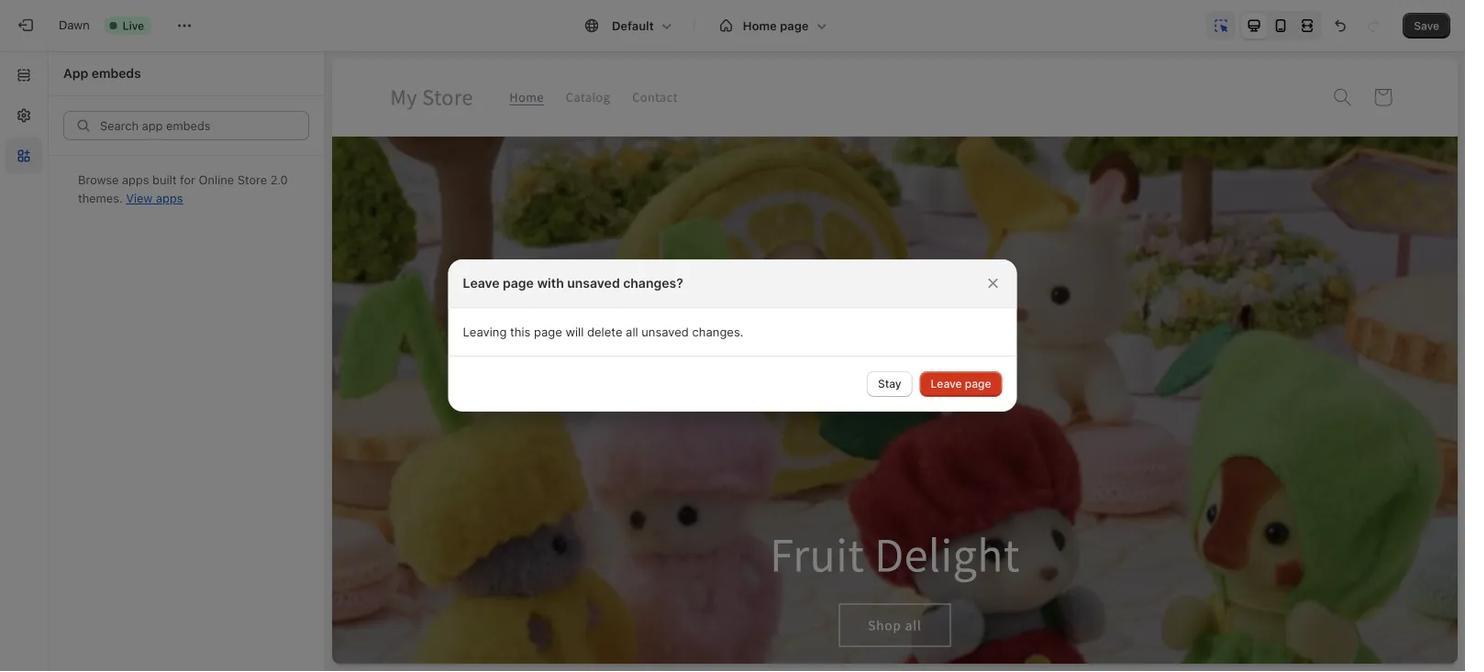 Task type: locate. For each thing, give the bounding box(es) containing it.
2 vertical spatial page
[[965, 377, 991, 391]]

leave
[[463, 276, 500, 291], [931, 377, 962, 391]]

page for leave page
[[965, 377, 991, 391]]

unsaved right the all
[[641, 325, 689, 339]]

0 horizontal spatial leave
[[463, 276, 500, 291]]

0 horizontal spatial page
[[503, 276, 534, 291]]

1 vertical spatial unsaved
[[641, 325, 689, 339]]

1 horizontal spatial leave
[[931, 377, 962, 391]]

leave right the stay
[[931, 377, 962, 391]]

page right the stay
[[965, 377, 991, 391]]

page
[[503, 276, 534, 291], [534, 325, 562, 339], [965, 377, 991, 391]]

leave for leave page
[[931, 377, 962, 391]]

page inside leave page button
[[965, 377, 991, 391]]

0 vertical spatial unsaved
[[567, 276, 620, 291]]

page left with
[[503, 276, 534, 291]]

leave up leaving
[[463, 276, 500, 291]]

0 vertical spatial page
[[503, 276, 534, 291]]

1 vertical spatial leave
[[931, 377, 962, 391]]

1 horizontal spatial unsaved
[[641, 325, 689, 339]]

1 horizontal spatial page
[[534, 325, 562, 339]]

0 horizontal spatial unsaved
[[567, 276, 620, 291]]

will
[[566, 325, 584, 339]]

stay button
[[867, 372, 912, 397]]

this
[[510, 325, 531, 339]]

1 vertical spatial page
[[534, 325, 562, 339]]

0 vertical spatial leave
[[463, 276, 500, 291]]

changes.
[[692, 325, 743, 339]]

leave inside button
[[931, 377, 962, 391]]

unsaved
[[567, 276, 620, 291], [641, 325, 689, 339]]

page left will
[[534, 325, 562, 339]]

unsaved right with
[[567, 276, 620, 291]]

2 horizontal spatial page
[[965, 377, 991, 391]]

changes?
[[623, 276, 683, 291]]



Task type: vqa. For each thing, say whether or not it's contained in the screenshot.
Unsaved
yes



Task type: describe. For each thing, give the bounding box(es) containing it.
leaving
[[463, 325, 507, 339]]

leave page with unsaved changes?
[[463, 276, 683, 291]]

with
[[537, 276, 564, 291]]

stay
[[878, 377, 901, 391]]

leave page with unsaved changes? dialog
[[0, 260, 1465, 412]]

all
[[626, 325, 638, 339]]

delete
[[587, 325, 622, 339]]

leaving this page will delete all unsaved changes.
[[463, 325, 743, 339]]

leave page button
[[920, 372, 1002, 397]]

leave page
[[931, 377, 991, 391]]

page for leave page with unsaved changes?
[[503, 276, 534, 291]]

leave for leave page with unsaved changes?
[[463, 276, 500, 291]]



